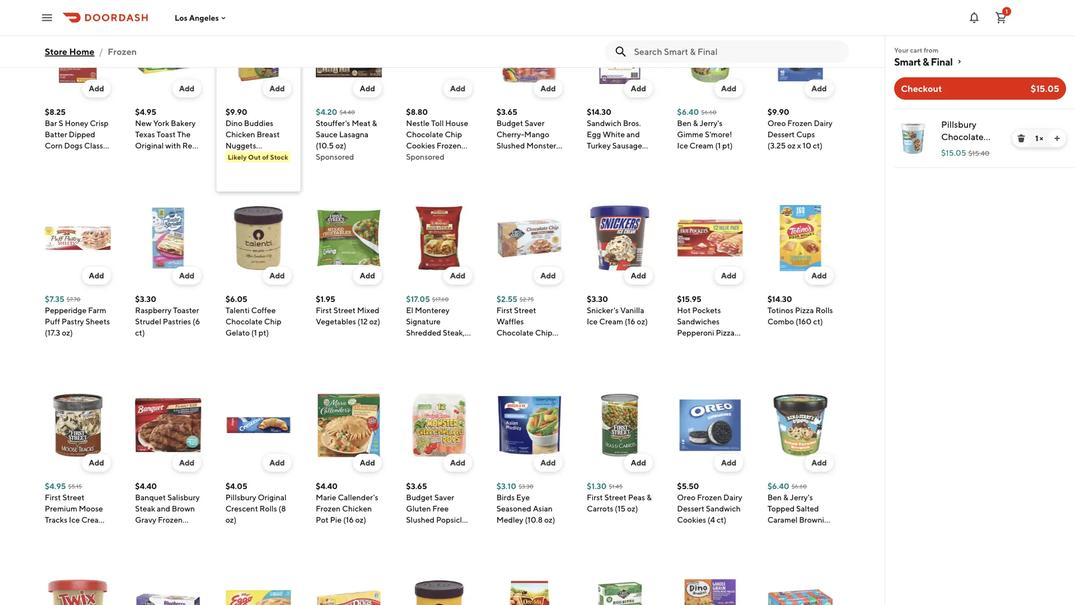 Task type: locate. For each thing, give the bounding box(es) containing it.
budget for cherry-
[[497, 119, 523, 128]]

sandwich up white
[[587, 119, 622, 128]]

pillsbury original crescent rolls (8 oz) image
[[226, 392, 292, 458]]

sheets
[[86, 317, 110, 326]]

0 vertical spatial dairy
[[814, 119, 833, 128]]

(16 inside $8.25 bar s honey crisp batter dipped corn dogs classic (16 ct)
[[45, 152, 55, 161]]

size
[[180, 526, 194, 536]]

ct) inside $3.65 budget saver gluten free slushed popsicles cherry-pineapple (3 oz x 12 ct)
[[440, 538, 449, 547]]

ct) right "(4"
[[717, 515, 727, 524]]

0 horizontal spatial x
[[425, 538, 429, 547]]

cheese inside $4.95 new york bakery texas toast the original with real cheese (8 ct)
[[135, 152, 162, 161]]

$3.30 for $3.30 snicker's vanilla ice cream (16 oz)
[[587, 294, 608, 304]]

cream inside "$4.95 $5.15 first street premium moose tracks ice cream (48 oz)"
[[81, 515, 105, 524]]

and down banquet
[[157, 504, 170, 513]]

$4.95 for york
[[135, 107, 156, 117]]

1 vertical spatial budget
[[406, 493, 433, 502]]

sponsored inside '$4.20 $4.40 stouffer's meat & sauce lasagna (10.5 oz) sponsored'
[[316, 152, 354, 161]]

x
[[798, 141, 802, 150], [425, 538, 429, 547]]

first street waffles blueberry (10 ct) image
[[135, 579, 201, 605]]

pastries
[[163, 317, 191, 326]]

oz) down callender's
[[356, 515, 367, 524]]

puff
[[45, 317, 60, 326]]

0 horizontal spatial cheese
[[135, 152, 162, 161]]

chicken up the nuggets
[[226, 130, 255, 139]]

saver inside $3.65 budget saver cherry-mango slushed monster pops (12 ct)
[[525, 119, 545, 128]]

1 vertical spatial cookies
[[678, 515, 707, 524]]

$3.30 up raspberry at the left of page
[[135, 294, 156, 304]]

add for pillsbury original crescent rolls (8 oz)
[[270, 458, 285, 467]]

oreo inside $5.50 oreo frozen dairy dessert sandwich cookies (4 ct)
[[678, 493, 696, 502]]

$3.30 up snicker's
[[587, 294, 608, 304]]

popsicles
[[436, 515, 470, 524]]

nestle toll house chocolate chip cookies frozen dessert sandwiches (7 ct) image
[[406, 18, 473, 84]]

birds
[[497, 493, 515, 502]]

& right meat
[[372, 119, 377, 128]]

chocolate inside $2.55 $2.75 first street waffles chocolate chip (12.3 oz)
[[497, 328, 534, 337]]

budget inside $3.65 budget saver gluten free slushed popsicles cherry-pineapple (3 oz x 12 ct)
[[406, 493, 433, 502]]

el monterey signature shredded steak, cheese & rice chimichangas (12 ct) image
[[406, 205, 473, 271]]

0 vertical spatial $14.30
[[587, 107, 612, 117]]

ct) inside '$9.90 oreo frozen dairy dessert cups (3.25 oz x 10 ct)'
[[813, 141, 823, 150]]

chip inside pillsbury chocolate chip cookie dough (76 oz)
[[942, 144, 962, 154]]

$3.65
[[497, 107, 518, 117], [406, 482, 427, 491]]

1 vertical spatial pillsbury
[[226, 493, 256, 502]]

meat
[[352, 119, 371, 128]]

2 vertical spatial sandwiches
[[678, 317, 720, 326]]

rolls right crescent
[[260, 504, 277, 513]]

the
[[177, 130, 191, 139]]

nuggets
[[226, 141, 256, 150]]

0 vertical spatial $6.60
[[702, 109, 717, 115]]

0 vertical spatial $3.65
[[497, 107, 518, 117]]

your
[[895, 46, 909, 54]]

cheese down texas
[[135, 152, 162, 161]]

york
[[153, 119, 169, 128]]

$4.95 inside $4.95 new york bakery texas toast the original with real cheese (8 ct)
[[135, 107, 156, 117]]

(12 down steak,
[[459, 350, 469, 360]]

$4.40 inside $4.40 banquet salisbury steak and brown gravy frozen meal family size (27 oz)
[[135, 482, 157, 491]]

talenti coffee chocolate chip gelato (1 pt) image
[[226, 205, 292, 271]]

cream inside the $6.40 $6.60 ben & jerry's topped salted caramel brownie ice cream (15.2 oz)
[[780, 526, 804, 536]]

add for hot pockets sandwiches pepperoni pizza (12 ct)
[[722, 271, 737, 280]]

first down $2.55
[[497, 306, 513, 315]]

$14.30 up egg
[[587, 107, 612, 117]]

0 horizontal spatial budget
[[406, 493, 433, 502]]

oz) right (48 on the left
[[59, 526, 70, 536]]

2 horizontal spatial sandwiches
[[678, 317, 720, 326]]

dino
[[226, 119, 243, 128]]

oz) right (27
[[148, 538, 159, 547]]

1 horizontal spatial sandwich
[[706, 504, 741, 513]]

cookies down nestle
[[406, 141, 435, 150]]

0 horizontal spatial oz
[[415, 538, 423, 547]]

pizza inside $15.95 hot pockets sandwiches pepperoni pizza (12 ct)
[[716, 328, 735, 337]]

1 vertical spatial jerry's
[[790, 493, 813, 502]]

breakfast
[[587, 163, 621, 173]]

$3.65 inside $3.65 budget saver gluten free slushed popsicles cherry-pineapple (3 oz x 12 ct)
[[406, 482, 427, 491]]

add for birds eye seasoned asian medley (10.8 oz)
[[541, 458, 556, 467]]

1 vertical spatial ben
[[768, 493, 782, 502]]

0 vertical spatial oz
[[788, 141, 796, 150]]

1 horizontal spatial and
[[627, 130, 640, 139]]

$14.30 totinos pizza rolls combo (160 ct)
[[768, 294, 834, 326]]

0 vertical spatial cheese
[[135, 152, 162, 161]]

white
[[603, 130, 625, 139]]

first street premium moose tracks ice cream (48 oz) image
[[45, 392, 111, 458]]

$9.90 inside $9.90 dino buddies chicken breast nuggets dinosaur-shaped (38 oz)
[[226, 107, 248, 117]]

2 horizontal spatial $3.30
[[587, 294, 608, 304]]

first street waffles chocolate chip (12.3 oz) image
[[497, 205, 563, 271]]

ct) down with at the left top of page
[[173, 152, 183, 161]]

$14.30 for $14.30 totinos pizza rolls combo (160 ct)
[[768, 294, 793, 304]]

1 horizontal spatial slushed
[[497, 141, 525, 150]]

street down the $2.75
[[514, 306, 537, 315]]

street inside $1.30 $1.45 first street peas & carrots (15 oz)
[[605, 493, 627, 502]]

chicken down callender's
[[342, 504, 372, 513]]

oz) down pastry
[[62, 328, 73, 337]]

rolls right totinos
[[816, 306, 834, 315]]

s'more!
[[705, 130, 733, 139]]

dessert down $5.50
[[678, 504, 705, 513]]

$6.60 up "s'more!"
[[702, 109, 717, 115]]

1 horizontal spatial $4.40
[[316, 482, 338, 491]]

oz) right (76
[[986, 156, 999, 167]]

pillsbury inside pillsbury chocolate chip cookie dough (76 oz)
[[942, 119, 977, 130]]

saver up the mango
[[525, 119, 545, 128]]

ice down caramel
[[768, 526, 779, 536]]

0 vertical spatial (8
[[164, 152, 171, 161]]

street for first street peas & carrots (15 oz)
[[605, 493, 627, 502]]

0 horizontal spatial (1
[[251, 328, 257, 337]]

cups
[[797, 130, 816, 139]]

frozen inside $8.80 nestle toll house chocolate chip cookies frozen dessert sandwiches (7 ct)
[[437, 141, 462, 150]]

1 vertical spatial original
[[258, 493, 287, 502]]

0 horizontal spatial dessert
[[406, 152, 434, 161]]

dipped
[[69, 130, 95, 139]]

$3.65 up gluten
[[406, 482, 427, 491]]

add for pepperidge farm puff pastry sheets (17.3 oz)
[[89, 271, 104, 280]]

cream down gimme
[[690, 141, 714, 150]]

0 vertical spatial saver
[[525, 119, 545, 128]]

1 vertical spatial (16
[[625, 317, 636, 326]]

x left 10
[[798, 141, 802, 150]]

totinos pizza rolls combo (160 ct) image
[[768, 205, 834, 271]]

ct) down corn on the top of the page
[[57, 152, 67, 161]]

12
[[431, 538, 438, 547]]

(12 down mixed
[[358, 317, 368, 326]]

$3.65 budget saver cherry-mango slushed monster pops (12 ct)
[[497, 107, 557, 161]]

strudel
[[135, 317, 161, 326]]

pillsbury up crescent
[[226, 493, 256, 502]]

add for talenti coffee chocolate chip gelato (1 pt)
[[270, 271, 285, 280]]

caramel
[[768, 515, 798, 524]]

oz) down asian
[[545, 515, 556, 524]]

1 vertical spatial cheese
[[406, 339, 434, 349]]

ct) down chimichangas
[[406, 362, 416, 371]]

cream down the moose
[[81, 515, 105, 524]]

chocolate down nestle
[[406, 130, 444, 139]]

pillsbury up '$15.05 $15.40'
[[942, 119, 977, 130]]

0 horizontal spatial pt)
[[259, 328, 269, 337]]

0 horizontal spatial rolls
[[260, 504, 277, 513]]

medley
[[497, 515, 524, 524]]

ct) down strudel
[[135, 328, 145, 337]]

street down $5.15
[[62, 493, 85, 502]]

family
[[155, 526, 178, 536]]

$15.05 up ×
[[1031, 83, 1060, 94]]

$6.60 up salted
[[792, 483, 808, 489]]

1 vertical spatial chicken
[[342, 504, 372, 513]]

0 horizontal spatial sandwiches
[[406, 163, 449, 173]]

$4.95 for first
[[45, 482, 66, 491]]

pillsbury chocolate chip cookie dough (76 oz) image
[[897, 122, 931, 155]]

$6.40 inside $6.40 $6.60 ben & jerry's gimme s'more! ice cream (1 pt)
[[678, 107, 699, 117]]

0 horizontal spatial $15.05
[[942, 148, 967, 157]]

and down bros.
[[627, 130, 640, 139]]

dairy
[[814, 119, 833, 128], [724, 493, 743, 502]]

$4.95 new york bakery texas toast the original with real cheese (8 ct)
[[135, 107, 199, 161]]

1 horizontal spatial $6.60
[[792, 483, 808, 489]]

oz) right (12.3
[[515, 339, 526, 349]]

pizza up the (160
[[796, 306, 815, 315]]

slushed down gluten
[[406, 515, 435, 524]]

and inside $4.40 banquet salisbury steak and brown gravy frozen meal family size (27 oz)
[[157, 504, 170, 513]]

$14.30 up totinos
[[768, 294, 793, 304]]

street down the $1.45
[[605, 493, 627, 502]]

1 horizontal spatial pt)
[[723, 141, 733, 150]]

0 vertical spatial $6.40
[[678, 107, 699, 117]]

foster farms corn dog (6 ct) image
[[316, 579, 382, 605]]

pockets
[[693, 306, 721, 315]]

ct) down monster
[[528, 152, 538, 161]]

pizza inside the $14.30 totinos pizza rolls combo (160 ct)
[[796, 306, 815, 315]]

original
[[135, 141, 164, 150], [258, 493, 287, 502]]

0 vertical spatial cherry-
[[497, 130, 525, 139]]

chocolate down waffles on the bottom of page
[[497, 328, 534, 337]]

(12 right pops
[[516, 152, 526, 161]]

first street egg white, cheese & spinach egg bites (12 ct) image
[[587, 579, 653, 605]]

$15.05 $15.40
[[942, 148, 990, 157]]

first
[[316, 306, 332, 315], [497, 306, 513, 315], [45, 493, 61, 502], [587, 493, 603, 502]]

$6.40 inside the $6.40 $6.60 ben & jerry's topped salted caramel brownie ice cream (15.2 oz)
[[768, 482, 790, 491]]

2 vertical spatial (16
[[343, 515, 354, 524]]

1
[[1006, 8, 1009, 15], [1036, 134, 1039, 143]]

slushed inside $3.65 budget saver cherry-mango slushed monster pops (12 ct)
[[497, 141, 525, 150]]

1 for 1 ×
[[1036, 134, 1039, 143]]

pepperidge farm puff pastry sheets (17.3 oz) image
[[45, 205, 111, 271]]

pt) down "s'more!"
[[723, 141, 733, 150]]

0 vertical spatial 1
[[1006, 8, 1009, 15]]

1 left ×
[[1036, 134, 1039, 143]]

1 vertical spatial saver
[[435, 493, 455, 502]]

budget inside $3.65 budget saver cherry-mango slushed monster pops (12 ct)
[[497, 119, 523, 128]]

$6.05
[[226, 294, 248, 304]]

farm
[[88, 306, 106, 315]]

(16 right 'pie'
[[343, 515, 354, 524]]

0 vertical spatial pt)
[[723, 141, 733, 150]]

cream down caramel
[[780, 526, 804, 536]]

0 vertical spatial jerry's
[[700, 119, 723, 128]]

1 horizontal spatial oreo
[[768, 119, 786, 128]]

1 horizontal spatial dairy
[[814, 119, 833, 128]]

$4.40 inside $4.40 marie callender's frozen chicken pot pie (16 oz)
[[316, 482, 338, 491]]

0 vertical spatial (1
[[716, 141, 721, 150]]

oz right (3
[[415, 538, 423, 547]]

1 horizontal spatial sponsored
[[406, 152, 445, 161]]

add for budget saver cherry-mango slushed monster pops (12 ct)
[[541, 84, 556, 93]]

& down from
[[923, 55, 930, 68]]

ice down premium
[[69, 515, 80, 524]]

$3.30 inside $3.30 raspberry toaster strudel pastries (6 ct)
[[135, 294, 156, 304]]

oreo
[[768, 119, 786, 128], [678, 493, 696, 502]]

&
[[923, 55, 930, 68], [372, 119, 377, 128], [694, 119, 699, 128], [435, 339, 440, 349], [647, 493, 652, 502], [784, 493, 789, 502]]

add for nestle toll house chocolate chip cookies frozen dessert sandwiches (7 ct)
[[450, 84, 466, 93]]

original up crescent
[[258, 493, 287, 502]]

(12
[[516, 152, 526, 161], [631, 175, 641, 184], [358, 317, 368, 326], [678, 339, 688, 349], [459, 350, 469, 360]]

1 vertical spatial dairy
[[724, 493, 743, 502]]

0 vertical spatial original
[[135, 141, 164, 150]]

ice inside $3.30 snicker's vanilla ice cream (16 oz)
[[587, 317, 598, 326]]

sandwich up "(4"
[[706, 504, 741, 513]]

ct) right (7
[[459, 163, 469, 173]]

0 vertical spatial slushed
[[497, 141, 525, 150]]

1 horizontal spatial $6.40
[[768, 482, 790, 491]]

oreo inside '$9.90 oreo frozen dairy dessert cups (3.25 oz x 10 ct)'
[[768, 119, 786, 128]]

cookies for dessert
[[678, 515, 707, 524]]

totinos
[[768, 306, 794, 315]]

(27
[[135, 538, 146, 547]]

0 horizontal spatial pillsbury
[[226, 493, 256, 502]]

sandwiches down breakfast
[[587, 175, 630, 184]]

1 vertical spatial (1
[[251, 328, 257, 337]]

oz) inside $1.30 $1.45 first street peas & carrots (15 oz)
[[628, 504, 638, 513]]

(1 down "s'more!"
[[716, 141, 721, 150]]

$4.95 inside "$4.95 $5.15 first street premium moose tracks ice cream (48 oz)"
[[45, 482, 66, 491]]

store
[[45, 46, 67, 57]]

1 vertical spatial oreo
[[678, 493, 696, 502]]

street inside "$4.95 $5.15 first street premium moose tracks ice cream (48 oz)"
[[62, 493, 85, 502]]

slushed up pops
[[497, 141, 525, 150]]

add for dino buddies chicken breast nuggets dinosaur-shaped (38 oz)
[[270, 84, 285, 93]]

sandwiches inside $15.95 hot pockets sandwiches pepperoni pizza (12 ct)
[[678, 317, 720, 326]]

0 horizontal spatial $4.40
[[135, 482, 157, 491]]

oreo for oreo frozen dairy dessert cups (3.25 oz x 10 ct)
[[768, 119, 786, 128]]

sandwiches left (7
[[406, 163, 449, 173]]

gravy
[[135, 515, 156, 524]]

$3.30 up eye
[[519, 483, 534, 489]]

& inside the $6.40 $6.60 ben & jerry's topped salted caramel brownie ice cream (15.2 oz)
[[784, 493, 789, 502]]

seasoned
[[497, 504, 532, 513]]

pie
[[330, 515, 342, 524]]

pot
[[316, 515, 329, 524]]

add for budget saver gluten free slushed popsicles cherry-pineapple (3 oz x 12 ct)
[[450, 458, 466, 467]]

ice down gimme
[[678, 141, 689, 150]]

1 inside button
[[1006, 8, 1009, 15]]

street up vegetables
[[334, 306, 356, 315]]

0 horizontal spatial slushed
[[406, 515, 435, 524]]

2 $9.90 from the left
[[768, 107, 790, 117]]

asian
[[533, 504, 553, 513]]

ice
[[678, 141, 689, 150], [587, 317, 598, 326], [69, 515, 80, 524], [768, 526, 779, 536]]

hot
[[678, 306, 691, 315]]

cream down snicker's
[[600, 317, 624, 326]]

$6.40 for ben & jerry's gimme s'more! ice cream (1 pt)
[[678, 107, 699, 117]]

add for first street mixed vegetables (12 oz)
[[360, 271, 375, 280]]

street inside $2.55 $2.75 first street waffles chocolate chip (12.3 oz)
[[514, 306, 537, 315]]

& right peas
[[647, 493, 652, 502]]

$9.90 up '(3.25'
[[768, 107, 790, 117]]

oz) down crescent
[[226, 515, 237, 524]]

$4.20 $4.40 stouffer's meat & sauce lasagna (10.5 oz) sponsored
[[316, 107, 377, 161]]

$3.65 for $3.65 budget saver gluten free slushed popsicles cherry-pineapple (3 oz x 12 ct)
[[406, 482, 427, 491]]

cookies left "(4"
[[678, 515, 707, 524]]

1 for 1
[[1006, 8, 1009, 15]]

toll
[[431, 119, 444, 128]]

with
[[165, 141, 181, 150]]

cherry- up pops
[[497, 130, 525, 139]]

0 horizontal spatial $3.65
[[406, 482, 427, 491]]

budget
[[497, 119, 523, 128], [406, 493, 433, 502]]

ct) down pepperoni
[[689, 339, 699, 349]]

$17.05 $17.60 el monterey signature shredded steak, cheese & rice chimichangas (12 ct)
[[406, 294, 469, 371]]

1 horizontal spatial (8
[[279, 504, 286, 513]]

ct) right 12
[[440, 538, 449, 547]]

oz) down dinosaur-
[[239, 163, 250, 173]]

and
[[627, 130, 640, 139], [157, 504, 170, 513]]

buddies
[[244, 119, 274, 128]]

corn
[[45, 141, 63, 150]]

ct) right 10
[[813, 141, 823, 150]]

coffee
[[251, 306, 276, 315]]

peas
[[629, 493, 646, 502]]

1 right notification bell image
[[1006, 8, 1009, 15]]

0 horizontal spatial cookies
[[406, 141, 435, 150]]

0 vertical spatial oreo
[[768, 119, 786, 128]]

cream
[[690, 141, 714, 150], [600, 317, 624, 326], [81, 515, 105, 524], [780, 526, 804, 536]]

0 vertical spatial cookies
[[406, 141, 435, 150]]

1 horizontal spatial pizza
[[796, 306, 815, 315]]

$1.30
[[587, 482, 607, 491]]

oz) inside $3.10 $3.30 birds eye seasoned asian medley (10.8 oz)
[[545, 515, 556, 524]]

(8 down with at the left top of page
[[164, 152, 171, 161]]

oz) down mixed
[[370, 317, 381, 326]]

oz) inside $4.40 banquet salisbury steak and brown gravy frozen meal family size (27 oz)
[[148, 538, 159, 547]]

ben up topped
[[768, 493, 782, 502]]

$14.30
[[587, 107, 612, 117], [768, 294, 793, 304]]

pizza down pockets
[[716, 328, 735, 337]]

add for ben & jerry's topped salted caramel brownie ice cream (15.2 oz)
[[812, 458, 827, 467]]

(12 down pocket
[[631, 175, 641, 184]]

sandwiches inside $8.80 nestle toll house chocolate chip cookies frozen dessert sandwiches (7 ct)
[[406, 163, 449, 173]]

first street peas & carrots (15 oz) image
[[587, 392, 653, 458]]

1 vertical spatial $4.95
[[45, 482, 66, 491]]

0 horizontal spatial dairy
[[724, 493, 743, 502]]

0 vertical spatial and
[[627, 130, 640, 139]]

ice down snicker's
[[587, 317, 598, 326]]

0 horizontal spatial oreo
[[678, 493, 696, 502]]

(1 inside $6.40 $6.60 ben & jerry's gimme s'more! ice cream (1 pt)
[[716, 141, 721, 150]]

$6.40 up gimme
[[678, 107, 699, 117]]

first down $1.95
[[316, 306, 332, 315]]

1 vertical spatial slushed
[[406, 515, 435, 524]]

0 vertical spatial budget
[[497, 119, 523, 128]]

x inside '$9.90 oreo frozen dairy dessert cups (3.25 oz x 10 ct)'
[[798, 141, 802, 150]]

ct) inside $8.25 bar s honey crisp batter dipped corn dogs classic (16 ct)
[[57, 152, 67, 161]]

dessert for $5.50
[[678, 504, 705, 513]]

1 vertical spatial $6.60
[[792, 483, 808, 489]]

1 horizontal spatial original
[[258, 493, 287, 502]]

$9.90 oreo frozen dairy dessert cups (3.25 oz x 10 ct)
[[768, 107, 833, 150]]

first inside $1.30 $1.45 first street peas & carrots (15 oz)
[[587, 493, 603, 502]]

0 horizontal spatial cherry-
[[406, 526, 434, 536]]

1 $9.90 from the left
[[226, 107, 248, 117]]

& up gimme
[[694, 119, 699, 128]]

1 vertical spatial dessert
[[406, 152, 434, 161]]

add for first street premium moose tracks ice cream (48 oz)
[[89, 458, 104, 467]]

chocolate inside pillsbury chocolate chip cookie dough (76 oz)
[[942, 131, 984, 142]]

cherry- up (3
[[406, 526, 434, 536]]

(1
[[716, 141, 721, 150], [251, 328, 257, 337]]

oreo down $5.50
[[678, 493, 696, 502]]

los angeles button
[[175, 13, 228, 22]]

0 horizontal spatial sponsored
[[316, 152, 354, 161]]

oz)
[[336, 141, 347, 150], [986, 156, 999, 167], [239, 163, 250, 173], [370, 317, 381, 326], [637, 317, 648, 326], [62, 328, 73, 337], [515, 339, 526, 349], [628, 504, 638, 513], [226, 515, 237, 524], [356, 515, 367, 524], [545, 515, 556, 524], [59, 526, 70, 536], [148, 538, 159, 547], [768, 538, 779, 547]]

cream inside $6.40 $6.60 ben & jerry's gimme s'more! ice cream (1 pt)
[[690, 141, 714, 150]]

1 vertical spatial 1
[[1036, 134, 1039, 143]]

out
[[248, 153, 261, 161]]

1 horizontal spatial rolls
[[816, 306, 834, 315]]

0 horizontal spatial and
[[157, 504, 170, 513]]

ben inside $6.40 $6.60 ben & jerry's gimme s'more! ice cream (1 pt)
[[678, 119, 692, 128]]

banquet salisbury steak and brown gravy frozen meal family size (27 oz) image
[[135, 392, 201, 458]]

add for first street peas & carrots (15 oz)
[[631, 458, 647, 467]]

ben for ben & jerry's gimme s'more! ice cream (1 pt)
[[678, 119, 692, 128]]

1 horizontal spatial $9.90
[[768, 107, 790, 117]]

from
[[924, 46, 939, 54]]

$14.30 inside $14.30 sandwich bros. egg white and turkey sausage flatbread pocket breakfast sandwiches (12 ct)
[[587, 107, 612, 117]]

1 horizontal spatial $14.30
[[768, 294, 793, 304]]

1 horizontal spatial $4.95
[[135, 107, 156, 117]]

rolls inside $4.05 pillsbury original crescent rolls (8 oz)
[[260, 504, 277, 513]]

$15.95
[[678, 294, 702, 304]]

1 sponsored from the left
[[316, 152, 354, 161]]

kellogg's eggo frozen pancakes buttermilk (12 ct) image
[[226, 579, 292, 605]]

oz) inside pillsbury chocolate chip cookie dough (76 oz)
[[986, 156, 999, 167]]

oz right '(3.25'
[[788, 141, 796, 150]]

1 horizontal spatial $3.30
[[519, 483, 534, 489]]

$4.40 up meat
[[340, 109, 355, 115]]

real
[[183, 141, 199, 150]]

$6.40
[[678, 107, 699, 117], [768, 482, 790, 491]]

1 horizontal spatial $15.05
[[1031, 83, 1060, 94]]

marie callender's frozen chicken pot pie (16 oz) image
[[316, 392, 382, 458]]

1 horizontal spatial 1
[[1036, 134, 1039, 143]]

1 vertical spatial x
[[425, 538, 429, 547]]

1 vertical spatial pt)
[[259, 328, 269, 337]]

0 horizontal spatial ben
[[678, 119, 692, 128]]

dairy inside '$9.90 oreo frozen dairy dessert cups (3.25 oz x 10 ct)'
[[814, 119, 833, 128]]

1 horizontal spatial dessert
[[678, 504, 705, 513]]

$5.50
[[678, 482, 700, 491]]

egg
[[587, 130, 601, 139]]

original down texas
[[135, 141, 164, 150]]

stouffer's meat & sauce lasagna (10.5 oz) image
[[316, 18, 382, 84]]

oz) down caramel
[[768, 538, 779, 547]]

$4.40 for $4.40 banquet salisbury steak and brown gravy frozen meal family size (27 oz)
[[135, 482, 157, 491]]

0 vertical spatial pillsbury
[[942, 119, 977, 130]]

jerry's inside the $6.40 $6.60 ben & jerry's topped salted caramel brownie ice cream (15.2 oz)
[[790, 493, 813, 502]]

0 horizontal spatial pizza
[[716, 328, 735, 337]]

1 vertical spatial $15.05
[[942, 148, 967, 157]]

vegetables
[[316, 317, 356, 326]]

add for first street waffles chocolate chip (12.3 oz)
[[541, 271, 556, 280]]

Search Smart & Final search field
[[635, 45, 840, 58]]

saver inside $3.65 budget saver gluten free slushed popsicles cherry-pineapple (3 oz x 12 ct)
[[435, 493, 455, 502]]

chocolate up '$15.05 $15.40'
[[942, 131, 984, 142]]

add for oreo frozen dairy dessert cups (3.25 oz x 10 ct)
[[812, 84, 827, 93]]

1 horizontal spatial pillsbury
[[942, 119, 977, 130]]

add for sandwich bros. egg white and turkey sausage flatbread pocket breakfast sandwiches (12 ct)
[[631, 84, 647, 93]]

1 vertical spatial sandwiches
[[587, 175, 630, 184]]

0 horizontal spatial $14.30
[[587, 107, 612, 117]]

1 horizontal spatial ben
[[768, 493, 782, 502]]

add for raspberry toaster strudel pastries (6 ct)
[[179, 271, 195, 280]]

add for ben & jerry's gimme s'more! ice cream (1 pt)
[[722, 84, 737, 93]]

1 vertical spatial cherry-
[[406, 526, 434, 536]]

1 vertical spatial and
[[157, 504, 170, 513]]

1 horizontal spatial budget
[[497, 119, 523, 128]]

oz) inside $2.55 $2.75 first street waffles chocolate chip (12.3 oz)
[[515, 339, 526, 349]]

pt) down coffee
[[259, 328, 269, 337]]

cookies inside $8.80 nestle toll house chocolate chip cookies frozen dessert sandwiches (7 ct)
[[406, 141, 435, 150]]

oz inside '$9.90 oreo frozen dairy dessert cups (3.25 oz x 10 ct)'
[[788, 141, 796, 150]]

dessert up '(3.25'
[[768, 130, 795, 139]]

$4.40 up banquet
[[135, 482, 157, 491]]

toast
[[157, 130, 176, 139]]

1 vertical spatial pizza
[[716, 328, 735, 337]]

$15.05 left (76
[[942, 148, 967, 157]]

dairy for cups
[[814, 119, 833, 128]]

$14.30 inside the $14.30 totinos pizza rolls combo (160 ct)
[[768, 294, 793, 304]]

first for first street peas & carrots (15 oz)
[[587, 493, 603, 502]]

1 horizontal spatial oz
[[788, 141, 796, 150]]

$6.60
[[702, 109, 717, 115], [792, 483, 808, 489]]

$4.95 up new
[[135, 107, 156, 117]]

waffles
[[497, 317, 524, 326]]

dessert inside '$9.90 oreo frozen dairy dessert cups (3.25 oz x 10 ct)'
[[768, 130, 795, 139]]

$9.90 dino buddies chicken breast nuggets dinosaur-shaped (38 oz)
[[226, 107, 288, 173]]

2 horizontal spatial (16
[[625, 317, 636, 326]]

meal
[[135, 526, 153, 536]]

flatbread
[[587, 152, 622, 161]]

checkout
[[902, 83, 943, 94]]

$9.90 inside '$9.90 oreo frozen dairy dessert cups (3.25 oz x 10 ct)'
[[768, 107, 790, 117]]

(1 right gelato
[[251, 328, 257, 337]]

1 horizontal spatial (16
[[343, 515, 354, 524]]

(48
[[45, 526, 57, 536]]

and inside $14.30 sandwich bros. egg white and turkey sausage flatbread pocket breakfast sandwiches (12 ct)
[[627, 130, 640, 139]]



Task type: vqa. For each thing, say whether or not it's contained in the screenshot.
Add item to cart icon related to 'Avocado Bulgogi' 'image'
no



Task type: describe. For each thing, give the bounding box(es) containing it.
$5.15
[[68, 483, 82, 489]]

gluten
[[406, 504, 431, 513]]

add for marie callender's frozen chicken pot pie (16 oz)
[[360, 458, 375, 467]]

rolls inside the $14.30 totinos pizza rolls combo (160 ct)
[[816, 306, 834, 315]]

stock
[[270, 153, 288, 161]]

cherry- inside $3.65 budget saver gluten free slushed popsicles cherry-pineapple (3 oz x 12 ct)
[[406, 526, 434, 536]]

free
[[433, 504, 449, 513]]

$1.45
[[609, 483, 623, 489]]

$4.40 marie callender's frozen chicken pot pie (16 oz)
[[316, 482, 379, 524]]

house
[[446, 119, 469, 128]]

lasagna
[[339, 130, 369, 139]]

chicken inside $9.90 dino buddies chicken breast nuggets dinosaur-shaped (38 oz)
[[226, 130, 255, 139]]

honey
[[65, 119, 88, 128]]

(16 inside $3.30 snicker's vanilla ice cream (16 oz)
[[625, 317, 636, 326]]

ct) inside $3.30 raspberry toaster strudel pastries (6 ct)
[[135, 328, 145, 337]]

bros.
[[624, 119, 641, 128]]

dessert for $9.90
[[768, 130, 795, 139]]

ct) inside $15.95 hot pockets sandwiches pepperoni pizza (12 ct)
[[689, 339, 699, 349]]

your cart from
[[895, 46, 939, 54]]

oreo for oreo frozen dairy dessert sandwich cookies (4 ct)
[[678, 493, 696, 502]]

ct) inside $14.30 sandwich bros. egg white and turkey sausage flatbread pocket breakfast sandwiches (12 ct)
[[643, 175, 653, 184]]

slushed for pops
[[497, 141, 525, 150]]

dinosaur-
[[226, 152, 261, 161]]

1 items, open order cart image
[[995, 11, 1009, 24]]

street for first street premium moose tracks ice cream (48 oz)
[[62, 493, 85, 502]]

ben for ben & jerry's topped salted caramel brownie ice cream (15.2 oz)
[[768, 493, 782, 502]]

oz) inside the $6.40 $6.60 ben & jerry's topped salted caramel brownie ice cream (15.2 oz)
[[768, 538, 779, 547]]

ore-ida seasoned shredded golden potatoes tater tots (32 oz) image
[[497, 579, 563, 605]]

frozen inside $4.40 banquet salisbury steak and brown gravy frozen meal family size (27 oz)
[[158, 515, 183, 524]]

oz) inside $1.95 first street mixed vegetables (12 oz)
[[370, 317, 381, 326]]

bar
[[45, 119, 57, 128]]

2 sponsored from the left
[[406, 152, 445, 161]]

add for el monterey signature shredded steak, cheese & rice chimichangas (12 ct)
[[450, 271, 466, 280]]

$3.10
[[497, 482, 517, 491]]

$6.40 $6.60 ben & jerry's gimme s'more! ice cream (1 pt)
[[678, 107, 733, 150]]

saver for free
[[435, 493, 455, 502]]

salted
[[797, 504, 820, 513]]

chocolate inside $8.80 nestle toll house chocolate chip cookies frozen dessert sandwiches (7 ct)
[[406, 130, 444, 139]]

raspberry toaster strudel pastries (6 ct) image
[[135, 205, 201, 271]]

s
[[59, 119, 63, 128]]

talenti dairy-free alphonso mango sorbetto (1 pt) image
[[406, 579, 473, 605]]

$15.95 hot pockets sandwiches pepperoni pizza (12 ct)
[[678, 294, 735, 349]]

smart & final link
[[895, 55, 1067, 68]]

new
[[135, 119, 152, 128]]

dino buddies chicken breast nuggets dinosaur-shaped (38 oz) image
[[226, 18, 292, 84]]

callender's
[[338, 493, 379, 502]]

ct) inside $17.05 $17.60 el monterey signature shredded steak, cheese & rice chimichangas (12 ct)
[[406, 362, 416, 371]]

(76
[[971, 156, 984, 167]]

oz inside $3.65 budget saver gluten free slushed popsicles cherry-pineapple (3 oz x 12 ct)
[[415, 538, 423, 547]]

& inside $1.30 $1.45 first street peas & carrots (15 oz)
[[647, 493, 652, 502]]

budget for gluten
[[406, 493, 433, 502]]

pepperoni
[[678, 328, 715, 337]]

cream inside $3.30 snicker's vanilla ice cream (16 oz)
[[600, 317, 624, 326]]

cherry- inside $3.65 budget saver cherry-mango slushed monster pops (12 ct)
[[497, 130, 525, 139]]

$3.65 for $3.65 budget saver cherry-mango slushed monster pops (12 ct)
[[497, 107, 518, 117]]

$3.30 inside $3.10 $3.30 birds eye seasoned asian medley (10.8 oz)
[[519, 483, 534, 489]]

street inside $1.95 first street mixed vegetables (12 oz)
[[334, 306, 356, 315]]

x inside $3.65 budget saver gluten free slushed popsicles cherry-pineapple (3 oz x 12 ct)
[[425, 538, 429, 547]]

$4.05 pillsbury original crescent rolls (8 oz)
[[226, 482, 287, 524]]

$4.95 $5.15 first street premium moose tracks ice cream (48 oz)
[[45, 482, 105, 536]]

nestle
[[406, 119, 430, 128]]

sandwiches inside $14.30 sandwich bros. egg white and turkey sausage flatbread pocket breakfast sandwiches (12 ct)
[[587, 175, 630, 184]]

frozen inside $5.50 oreo frozen dairy dessert sandwich cookies (4 ct)
[[698, 493, 722, 502]]

$9.90 for oreo
[[768, 107, 790, 117]]

ct) inside the $14.30 totinos pizza rolls combo (160 ct)
[[814, 317, 824, 326]]

(12 inside $17.05 $17.60 el monterey signature shredded steak, cheese & rice chimichangas (12 ct)
[[459, 350, 469, 360]]

ben & jerry's gimme s'more! ice cream (1 pt) image
[[678, 18, 744, 84]]

slushed for cherry-
[[406, 515, 435, 524]]

$8.80
[[406, 107, 428, 117]]

oreo frozen dairy dessert cups (3.25 oz x 10 ct) image
[[768, 18, 834, 84]]

premium
[[45, 504, 77, 513]]

otter pops popsicles original variety pack (1 oz x 80 ct) image
[[768, 579, 834, 605]]

crescent
[[226, 504, 258, 513]]

oz) inside "$4.95 $5.15 first street premium moose tracks ice cream (48 oz)"
[[59, 526, 70, 536]]

jerry's for s'more!
[[700, 119, 723, 128]]

(15
[[615, 504, 626, 513]]

sausage
[[613, 141, 643, 150]]

final
[[931, 55, 953, 68]]

cookie
[[963, 144, 993, 154]]

monterey
[[415, 306, 450, 315]]

batter
[[45, 130, 67, 139]]

ct) inside $4.95 new york bakery texas toast the original with real cheese (8 ct)
[[173, 152, 183, 161]]

notification bell image
[[968, 11, 982, 24]]

cookies for chocolate
[[406, 141, 435, 150]]

steak
[[135, 504, 155, 513]]

$15.05 for $15.05 $15.40
[[942, 148, 967, 157]]

add one to cart image
[[1053, 134, 1062, 143]]

chip inside $6.05 talenti coffee chocolate chip gelato (1 pt)
[[264, 317, 282, 326]]

tracks
[[45, 515, 67, 524]]

hot pockets sandwiches pepperoni pizza (12 ct) image
[[678, 205, 744, 271]]

first street mixed vegetables (12 oz) image
[[316, 205, 382, 271]]

frozen inside '$9.90 oreo frozen dairy dessert cups (3.25 oz x 10 ct)'
[[788, 119, 813, 128]]

budget saver gluten free slushed popsicles cherry-pineapple (3 oz x 12 ct) image
[[406, 392, 473, 458]]

oz) inside $4.05 pillsbury original crescent rolls (8 oz)
[[226, 515, 237, 524]]

(7
[[451, 163, 457, 173]]

ben & jerry's topped salted caramel brownie ice cream (15.2 oz) image
[[768, 392, 834, 458]]

$14.30 for $14.30 sandwich bros. egg white and turkey sausage flatbread pocket breakfast sandwiches (12 ct)
[[587, 107, 612, 117]]

jerry's for salted
[[790, 493, 813, 502]]

add for totinos pizza rolls combo (160 ct)
[[812, 271, 827, 280]]

chocolate inside $6.05 talenti coffee chocolate chip gelato (1 pt)
[[226, 317, 263, 326]]

$3.30 snicker's vanilla ice cream (16 oz)
[[587, 294, 648, 326]]

mango
[[525, 130, 550, 139]]

yummy dino buddies whole grain chicken nuggets (56 oz) image
[[678, 579, 744, 605]]

add for bar s honey crisp batter dipped corn dogs classic (16 ct)
[[89, 84, 104, 93]]

/
[[99, 46, 103, 57]]

oz) inside $3.30 snicker's vanilla ice cream (16 oz)
[[637, 317, 648, 326]]

street for first street waffles chocolate chip (12.3 oz)
[[514, 306, 537, 315]]

& inside $17.05 $17.60 el monterey signature shredded steak, cheese & rice chimichangas (12 ct)
[[435, 339, 440, 349]]

ice inside the $6.40 $6.60 ben & jerry's topped salted caramel brownie ice cream (15.2 oz)
[[768, 526, 779, 536]]

salisbury
[[168, 493, 200, 502]]

$7.70
[[67, 296, 81, 302]]

gimme
[[678, 130, 704, 139]]

dairy for sandwich
[[724, 493, 743, 502]]

(1 inside $6.05 talenti coffee chocolate chip gelato (1 pt)
[[251, 328, 257, 337]]

oz) inside '$4.20 $4.40 stouffer's meat & sauce lasagna (10.5 oz) sponsored'
[[336, 141, 347, 150]]

$4.20
[[316, 107, 338, 117]]

angeles
[[189, 13, 219, 22]]

los angeles
[[175, 13, 219, 22]]

pt) inside $6.40 $6.60 ben & jerry's gimme s'more! ice cream (1 pt)
[[723, 141, 733, 150]]

topped
[[768, 504, 795, 513]]

oz) inside $9.90 dino buddies chicken breast nuggets dinosaur-shaped (38 oz)
[[239, 163, 250, 173]]

add for oreo frozen dairy dessert sandwich cookies (4 ct)
[[722, 458, 737, 467]]

ct) inside $3.65 budget saver cherry-mango slushed monster pops (12 ct)
[[528, 152, 538, 161]]

pocket
[[624, 152, 649, 161]]

$8.25
[[45, 107, 66, 117]]

dogs
[[64, 141, 83, 150]]

(12 inside $14.30 sandwich bros. egg white and turkey sausage flatbread pocket breakfast sandwiches (12 ct)
[[631, 175, 641, 184]]

original inside $4.95 new york bakery texas toast the original with real cheese (8 ct)
[[135, 141, 164, 150]]

$4.40 inside '$4.20 $4.40 stouffer's meat & sauce lasagna (10.5 oz) sponsored'
[[340, 109, 355, 115]]

carrots
[[587, 504, 614, 513]]

bakery
[[171, 119, 196, 128]]

steak,
[[443, 328, 465, 337]]

bar s honey crisp batter dipped corn dogs classic (16 ct) image
[[45, 18, 111, 84]]

first for first street waffles chocolate chip (12.3 oz)
[[497, 306, 513, 315]]

$3.65 budget saver gluten free slushed popsicles cherry-pineapple (3 oz x 12 ct)
[[406, 482, 470, 547]]

(16 inside $4.40 marie callender's frozen chicken pot pie (16 oz)
[[343, 515, 354, 524]]

open menu image
[[40, 11, 54, 24]]

(8 inside $4.05 pillsbury original crescent rolls (8 oz)
[[279, 504, 286, 513]]

frozen inside $4.40 marie callender's frozen chicken pot pie (16 oz)
[[316, 504, 341, 513]]

combo
[[768, 317, 795, 326]]

ice inside $6.40 $6.60 ben & jerry's gimme s'more! ice cream (1 pt)
[[678, 141, 689, 150]]

oz) inside $7.35 $7.70 pepperidge farm puff pastry sheets (17.3 oz)
[[62, 328, 73, 337]]

$15.05 for $15.05
[[1031, 83, 1060, 94]]

add for banquet salisbury steak and brown gravy frozen meal family size (27 oz)
[[179, 458, 195, 467]]

rice
[[442, 339, 458, 349]]

pt) inside $6.05 talenti coffee chocolate chip gelato (1 pt)
[[259, 328, 269, 337]]

snicker's
[[587, 306, 619, 315]]

chip inside $2.55 $2.75 first street waffles chocolate chip (12.3 oz)
[[536, 328, 553, 337]]

oreo frozen dairy dessert sandwich cookies (4 ct) image
[[678, 392, 744, 458]]

$3.10 $3.30 birds eye seasoned asian medley (10.8 oz)
[[497, 482, 556, 524]]

el
[[406, 306, 414, 315]]

add for stouffer's meat & sauce lasagna (10.5 oz)
[[360, 84, 375, 93]]

birds eye seasoned asian medley (10.8 oz) image
[[497, 392, 563, 458]]

$9.90 for dino
[[226, 107, 248, 117]]

cheese inside $17.05 $17.60 el monterey signature shredded steak, cheese & rice chimichangas (12 ct)
[[406, 339, 434, 349]]

dessert inside $8.80 nestle toll house chocolate chip cookies frozen dessert sandwiches (7 ct)
[[406, 152, 434, 161]]

los
[[175, 13, 188, 22]]

likely out of stock
[[228, 153, 288, 161]]

ct) inside $5.50 oreo frozen dairy dessert sandwich cookies (4 ct)
[[717, 515, 727, 524]]

first inside $1.95 first street mixed vegetables (12 oz)
[[316, 306, 332, 315]]

first for first street premium moose tracks ice cream (48 oz)
[[45, 493, 61, 502]]

(8 inside $4.95 new york bakery texas toast the original with real cheese (8 ct)
[[164, 152, 171, 161]]

pepperidge
[[45, 306, 87, 315]]

home
[[69, 46, 94, 57]]

10
[[803, 141, 812, 150]]

ice inside "$4.95 $5.15 first street premium moose tracks ice cream (48 oz)"
[[69, 515, 80, 524]]

saver for mango
[[525, 119, 545, 128]]

pastry
[[62, 317, 84, 326]]

oz) inside $4.40 marie callender's frozen chicken pot pie (16 oz)
[[356, 515, 367, 524]]

& inside '$4.20 $4.40 stouffer's meat & sauce lasagna (10.5 oz) sponsored'
[[372, 119, 377, 128]]

sandwich inside $5.50 oreo frozen dairy dessert sandwich cookies (4 ct)
[[706, 504, 741, 513]]

(12 inside $1.95 first street mixed vegetables (12 oz)
[[358, 317, 368, 326]]

sandwich bros. egg white and turkey sausage flatbread pocket breakfast sandwiches (12 ct) image
[[587, 18, 653, 84]]

brown
[[172, 504, 195, 513]]

(12.3
[[497, 339, 513, 349]]

$17.05
[[406, 294, 430, 304]]

$6.60 for s'more!
[[702, 109, 717, 115]]

ct) inside $8.80 nestle toll house chocolate chip cookies frozen dessert sandwiches (7 ct)
[[459, 163, 469, 173]]

new york bakery texas toast the original with real cheese (8 ct) image
[[135, 18, 201, 84]]

breast
[[257, 130, 280, 139]]

$3.30 raspberry toaster strudel pastries (6 ct)
[[135, 294, 200, 337]]

remove item from cart image
[[1018, 134, 1027, 143]]

snicker's vanilla ice cream (16 oz) image
[[587, 205, 653, 271]]

talenti
[[226, 306, 250, 315]]

vanilla
[[621, 306, 645, 315]]

$2.55 $2.75 first street waffles chocolate chip (12.3 oz)
[[497, 294, 553, 349]]

(12 inside $15.95 hot pockets sandwiches pepperoni pizza (12 ct)
[[678, 339, 688, 349]]

$4.40 for $4.40 marie callender's frozen chicken pot pie (16 oz)
[[316, 482, 338, 491]]

gelato
[[226, 328, 250, 337]]

smart
[[895, 55, 922, 68]]

sandwich inside $14.30 sandwich bros. egg white and turkey sausage flatbread pocket breakfast sandwiches (12 ct)
[[587, 119, 622, 128]]

budget saver cherry-mango slushed monster pops (12 ct) image
[[497, 18, 563, 84]]

$3.30 for $3.30 raspberry toaster strudel pastries (6 ct)
[[135, 294, 156, 304]]

$1.30 $1.45 first street peas & carrots (15 oz)
[[587, 482, 652, 513]]

add for snicker's vanilla ice cream (16 oz)
[[631, 271, 647, 280]]

pillsbury inside $4.05 pillsbury original crescent rolls (8 oz)
[[226, 493, 256, 502]]

texas
[[135, 130, 155, 139]]

& inside $6.40 $6.60 ben & jerry's gimme s'more! ice cream (1 pt)
[[694, 119, 699, 128]]

$6.40 for ben & jerry's topped salted caramel brownie ice cream (15.2 oz)
[[768, 482, 790, 491]]

twix ice cream (16 oz) image
[[45, 579, 111, 605]]

chip inside $8.80 nestle toll house chocolate chip cookies frozen dessert sandwiches (7 ct)
[[445, 130, 462, 139]]

original inside $4.05 pillsbury original crescent rolls (8 oz)
[[258, 493, 287, 502]]

chicken inside $4.40 marie callender's frozen chicken pot pie (16 oz)
[[342, 504, 372, 513]]

$6.60 for salted
[[792, 483, 808, 489]]

add for new york bakery texas toast the original with real cheese (8 ct)
[[179, 84, 195, 93]]

(12 inside $3.65 budget saver cherry-mango slushed monster pops (12 ct)
[[516, 152, 526, 161]]

shredded
[[406, 328, 442, 337]]



